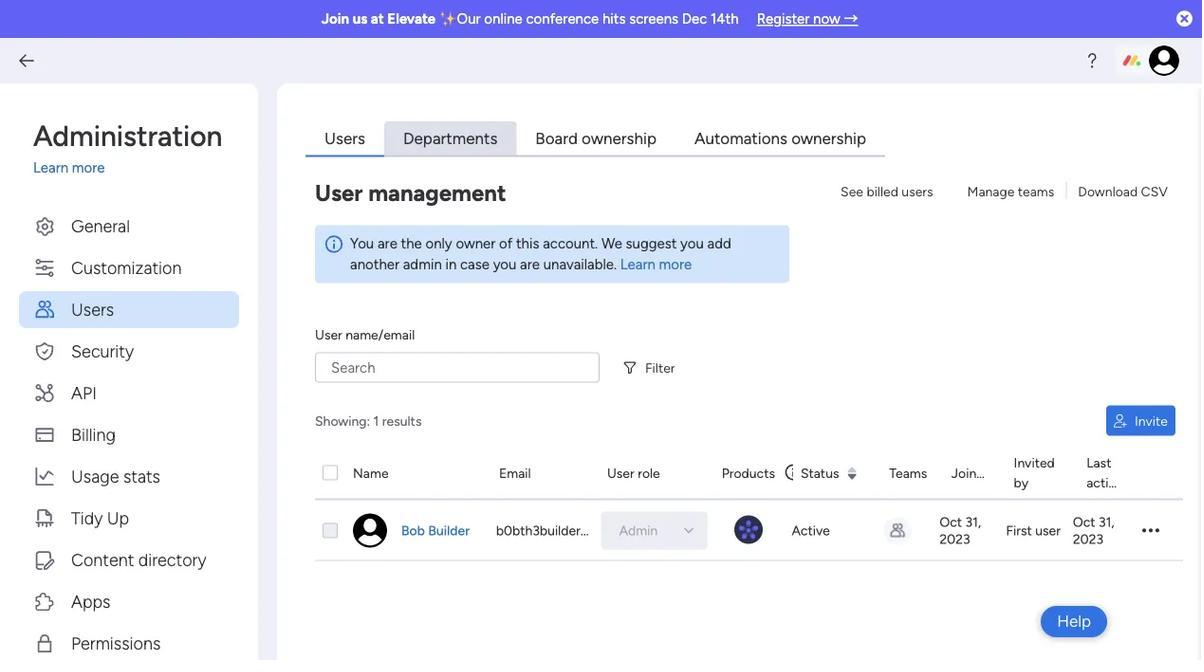 Task type: describe. For each thing, give the bounding box(es) containing it.
user for user name/email
[[315, 327, 342, 343]]

2 2023 from the left
[[1073, 531, 1104, 548]]

content directory
[[71, 549, 206, 570]]

ownership for board ownership
[[582, 129, 657, 148]]

showing: 1 results
[[315, 413, 422, 429]]

2 oct from the left
[[1073, 514, 1096, 530]]

billing
[[71, 424, 116, 445]]

bob builder image
[[1149, 46, 1180, 76]]

our
[[457, 10, 481, 28]]

manage teams
[[968, 183, 1055, 199]]

billing button
[[19, 416, 239, 453]]

Search text field
[[315, 353, 600, 383]]

apps
[[71, 591, 110, 612]]

email
[[499, 465, 531, 481]]

1 horizontal spatial more
[[659, 256, 692, 273]]

automations ownership link
[[676, 121, 885, 157]]

see billed users
[[841, 183, 933, 199]]

board ownership link
[[517, 121, 676, 157]]

status
[[801, 465, 839, 481]]

products
[[722, 465, 775, 481]]

see billed users button
[[833, 176, 941, 206]]

user role
[[607, 465, 660, 481]]

apps button
[[19, 583, 239, 620]]

role
[[638, 465, 660, 481]]

automations
[[695, 129, 788, 148]]

0 vertical spatial are
[[378, 235, 397, 252]]

permissions
[[71, 633, 161, 653]]

content directory button
[[19, 541, 239, 578]]

users button
[[19, 291, 239, 328]]

name/email
[[346, 327, 415, 343]]

teams
[[889, 465, 927, 481]]

download
[[1078, 183, 1138, 199]]

up
[[107, 508, 129, 528]]

invite
[[1135, 413, 1168, 429]]

board
[[536, 129, 578, 148]]

general
[[71, 215, 130, 236]]

join
[[321, 10, 349, 28]]

management
[[368, 179, 506, 207]]

1 2023 from the left
[[940, 531, 970, 548]]

user for user management
[[315, 179, 363, 207]]

register now → link
[[757, 10, 858, 28]]

owner
[[456, 235, 496, 252]]

admin
[[619, 523, 658, 539]]

b0bth3builder2k23@gmail.com
[[496, 523, 683, 539]]

by
[[1014, 475, 1029, 491]]

→
[[844, 10, 858, 28]]

board ownership
[[536, 129, 657, 148]]

1 horizontal spatial learn
[[620, 256, 656, 273]]

tidy up button
[[19, 500, 239, 537]]

download csv
[[1078, 183, 1168, 199]]

manage
[[968, 183, 1015, 199]]

row containing invited by
[[315, 447, 1183, 501]]

permissions button
[[19, 625, 239, 660]]

invited
[[1014, 455, 1055, 471]]

bob builder image
[[353, 514, 387, 548]]

1
[[374, 413, 379, 429]]

name
[[353, 465, 389, 481]]

the
[[401, 235, 422, 252]]

in
[[445, 256, 457, 273]]

builder
[[428, 523, 470, 539]]

help image
[[1083, 51, 1102, 70]]

usage stats button
[[19, 458, 239, 495]]

bob builder
[[401, 523, 470, 539]]

administration learn more
[[33, 119, 222, 177]]

first user
[[1006, 523, 1061, 539]]

security button
[[19, 333, 239, 370]]

elevate
[[388, 10, 436, 28]]

unavailable.
[[544, 256, 617, 273]]

learn more
[[620, 256, 692, 273]]

2 oct 31, 2023 from the left
[[1073, 514, 1115, 548]]

1 oct 31, 2023 from the left
[[940, 514, 981, 548]]

0 horizontal spatial you
[[493, 256, 517, 273]]

departments
[[403, 129, 498, 148]]

invite button
[[1107, 406, 1176, 436]]

bob
[[401, 523, 425, 539]]

user
[[1036, 523, 1061, 539]]

last active
[[1087, 455, 1123, 491]]

add or edit team image
[[883, 517, 912, 545]]

case
[[460, 256, 490, 273]]

help button
[[1041, 606, 1107, 638]]



Task type: locate. For each thing, give the bounding box(es) containing it.
user left role
[[607, 465, 635, 481]]

v2 ellipsis image
[[1143, 522, 1160, 540]]

hits
[[603, 10, 626, 28]]

active
[[1087, 475, 1123, 491]]

ownership for automations ownership
[[792, 129, 866, 148]]

you
[[350, 235, 374, 252]]

learn more link down suggest
[[620, 256, 692, 273]]

content
[[71, 549, 134, 570]]

0 vertical spatial user
[[315, 179, 363, 207]]

oct right user
[[1073, 514, 1096, 530]]

14th
[[711, 10, 739, 28]]

admin
[[403, 256, 442, 273]]

invited by
[[1014, 455, 1055, 491]]

v2 surface invite image
[[1114, 414, 1127, 428]]

user inside "row"
[[607, 465, 635, 481]]

last
[[1087, 455, 1112, 471]]

of
[[499, 235, 513, 252]]

0 horizontal spatial 2023
[[940, 531, 970, 548]]

filter button
[[619, 353, 687, 383]]

general button
[[19, 207, 239, 244]]

add
[[708, 235, 732, 252]]

0 vertical spatial learn more link
[[33, 158, 239, 179]]

learn inside administration learn more
[[33, 159, 68, 177]]

help
[[1057, 612, 1091, 632]]

1 horizontal spatial 31,
[[1099, 514, 1115, 530]]

online
[[484, 10, 523, 28]]

customization
[[71, 257, 182, 278]]

1 horizontal spatial oct
[[1073, 514, 1096, 530]]

1 horizontal spatial users
[[325, 129, 365, 148]]

0 horizontal spatial oct
[[940, 514, 962, 530]]

departments link
[[384, 121, 517, 157]]

oct
[[940, 514, 962, 530], [1073, 514, 1096, 530]]

oct down joined at bottom
[[940, 514, 962, 530]]

user down users link at left top
[[315, 179, 363, 207]]

usage stats
[[71, 466, 160, 486]]

active
[[792, 523, 830, 539]]

users
[[902, 183, 933, 199]]

dec
[[682, 10, 707, 28]]

1 ownership from the left
[[582, 129, 657, 148]]

2 31, from the left
[[1099, 514, 1115, 530]]

see
[[841, 183, 864, 199]]

at
[[371, 10, 384, 28]]

directory
[[138, 549, 206, 570]]

you are the only owner of this account. we suggest you add another admin in case you are unavailable.
[[350, 235, 732, 273]]

bob builder link
[[399, 521, 473, 540]]

0 horizontal spatial 31,
[[966, 514, 981, 530]]

user
[[315, 179, 363, 207], [315, 327, 342, 343], [607, 465, 635, 481]]

register now →
[[757, 10, 858, 28]]

joined
[[952, 465, 992, 481]]

ownership right board
[[582, 129, 657, 148]]

billed
[[867, 183, 899, 199]]

0 vertical spatial more
[[72, 159, 105, 177]]

automations ownership
[[695, 129, 866, 148]]

2023 right user
[[1073, 531, 1104, 548]]

1 horizontal spatial learn more link
[[620, 256, 692, 273]]

you left add
[[681, 235, 704, 252]]

tidy up
[[71, 508, 129, 528]]

learn down suggest
[[620, 256, 656, 273]]

1 vertical spatial users
[[71, 299, 114, 319]]

user management
[[315, 179, 506, 207]]

join us at elevate ✨ our online conference hits screens dec 14th
[[321, 10, 739, 28]]

2 vertical spatial user
[[607, 465, 635, 481]]

1 horizontal spatial ownership
[[792, 129, 866, 148]]

31,
[[966, 514, 981, 530], [1099, 514, 1115, 530]]

1 31, from the left
[[966, 514, 981, 530]]

learn
[[33, 159, 68, 177], [620, 256, 656, 273]]

oct 31, 2023 right user
[[1073, 514, 1115, 548]]

0 vertical spatial users
[[325, 129, 365, 148]]

0 vertical spatial learn
[[33, 159, 68, 177]]

are down this
[[520, 256, 540, 273]]

0 horizontal spatial oct 31, 2023
[[940, 514, 981, 548]]

0 vertical spatial you
[[681, 235, 704, 252]]

31, left first
[[966, 514, 981, 530]]

user left name/email on the left
[[315, 327, 342, 343]]

back to workspace image
[[17, 51, 36, 70]]

1 vertical spatial more
[[659, 256, 692, 273]]

download csv button
[[1071, 176, 1176, 206]]

row
[[315, 447, 1183, 501], [315, 501, 1183, 561]]

users
[[325, 129, 365, 148], [71, 299, 114, 319]]

1 oct from the left
[[940, 514, 962, 530]]

0 horizontal spatial users
[[71, 299, 114, 319]]

only
[[426, 235, 452, 252]]

now
[[813, 10, 840, 28]]

1 horizontal spatial you
[[681, 235, 704, 252]]

showing:
[[315, 413, 370, 429]]

more inside administration learn more
[[72, 159, 105, 177]]

1 vertical spatial are
[[520, 256, 540, 273]]

account.
[[543, 235, 598, 252]]

0 horizontal spatial more
[[72, 159, 105, 177]]

another
[[350, 256, 400, 273]]

0 horizontal spatial ownership
[[582, 129, 657, 148]]

ownership up see
[[792, 129, 866, 148]]

teams
[[1018, 183, 1055, 199]]

users up the security
[[71, 299, 114, 319]]

are left 'the'
[[378, 235, 397, 252]]

user for user role
[[607, 465, 635, 481]]

0 horizontal spatial are
[[378, 235, 397, 252]]

users up user management
[[325, 129, 365, 148]]

0 horizontal spatial learn
[[33, 159, 68, 177]]

1 vertical spatial user
[[315, 327, 342, 343]]

screens
[[629, 10, 679, 28]]

1 vertical spatial learn more link
[[620, 256, 692, 273]]

grid containing invited by
[[315, 447, 1183, 642]]

row down products
[[315, 501, 1183, 561]]

row containing oct 31, 2023
[[315, 501, 1183, 561]]

ownership inside board ownership link
[[582, 129, 657, 148]]

oct 31, 2023 left first
[[940, 514, 981, 548]]

1 vertical spatial you
[[493, 256, 517, 273]]

security
[[71, 341, 134, 361]]

user name/email
[[315, 327, 415, 343]]

conference
[[526, 10, 599, 28]]

users inside 'button'
[[71, 299, 114, 319]]

ownership inside automations ownership link
[[792, 129, 866, 148]]

you down of at the left of page
[[493, 256, 517, 273]]

first
[[1006, 523, 1032, 539]]

manage teams button
[[960, 176, 1062, 206]]

1 horizontal spatial are
[[520, 256, 540, 273]]

administration
[[33, 119, 222, 153]]

1 horizontal spatial oct 31, 2023
[[1073, 514, 1115, 548]]

0 horizontal spatial learn more link
[[33, 158, 239, 179]]

2023 right add or edit team image
[[940, 531, 970, 548]]

results
[[382, 413, 422, 429]]

2 ownership from the left
[[792, 129, 866, 148]]

tidy
[[71, 508, 103, 528]]

1 horizontal spatial 2023
[[1073, 531, 1104, 548]]

1 vertical spatial learn
[[620, 256, 656, 273]]

learn more link down 'administration'
[[33, 158, 239, 179]]

this
[[516, 235, 539, 252]]

more down 'administration'
[[72, 159, 105, 177]]

1 row from the top
[[315, 447, 1183, 501]]

api button
[[19, 374, 239, 411]]

csv
[[1141, 183, 1168, 199]]

2 row from the top
[[315, 501, 1183, 561]]

learn down 'administration'
[[33, 159, 68, 177]]

are
[[378, 235, 397, 252], [520, 256, 540, 273]]

grid
[[315, 447, 1183, 642]]

stats
[[123, 466, 160, 486]]

31, down active
[[1099, 514, 1115, 530]]

more down suggest
[[659, 256, 692, 273]]

register
[[757, 10, 810, 28]]

✨
[[439, 10, 453, 28]]

filter
[[645, 360, 675, 376]]

we
[[602, 235, 622, 252]]

row up active
[[315, 447, 1183, 501]]



Task type: vqa. For each thing, say whether or not it's contained in the screenshot.
the topmost dapulse checkbox icon
no



